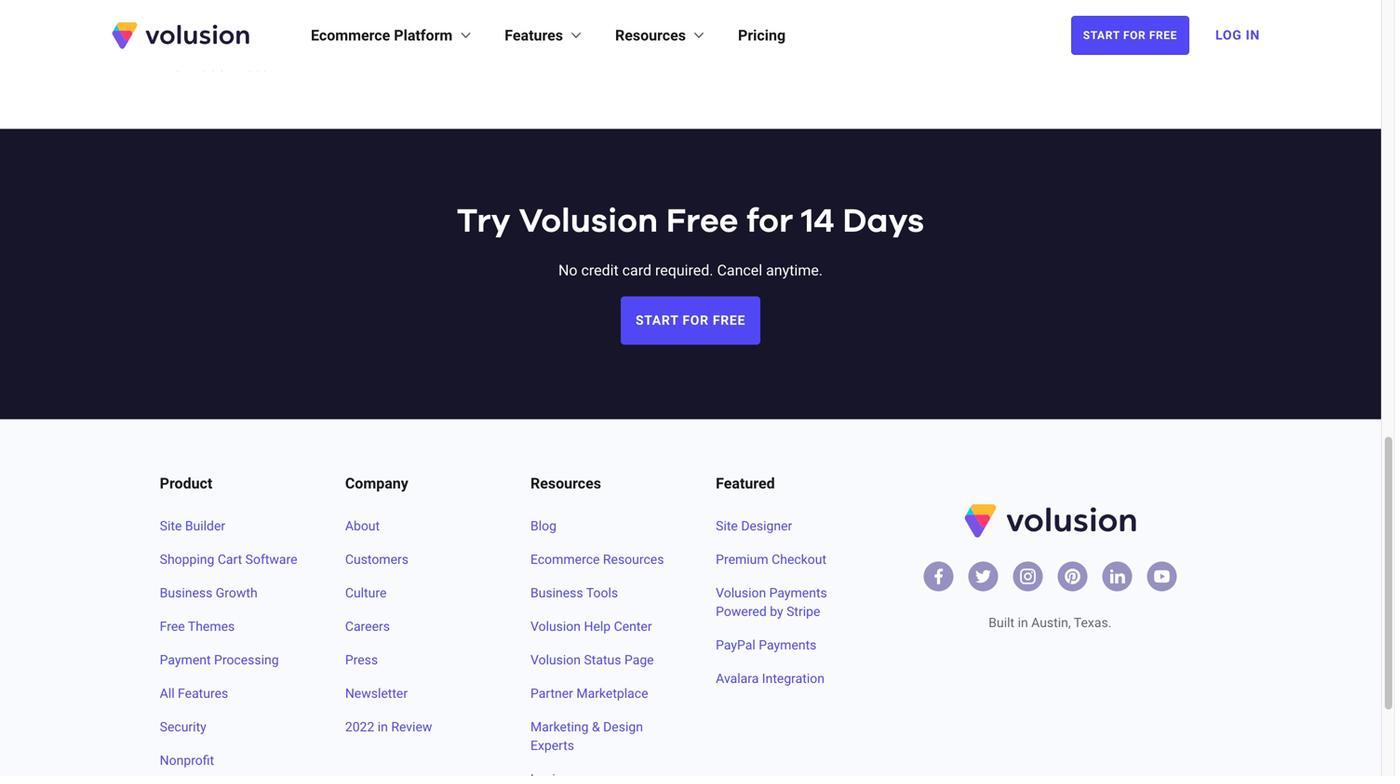 Task type: vqa. For each thing, say whether or not it's contained in the screenshot.
Volusion Payments Powered by Stripe Volusion
yes



Task type: locate. For each thing, give the bounding box(es) containing it.
0 vertical spatial start for free
[[1084, 29, 1178, 42]]

site
[[160, 519, 182, 534], [716, 519, 738, 534]]

0 vertical spatial start
[[1084, 29, 1120, 42]]

0 horizontal spatial business
[[160, 586, 213, 601]]

0 horizontal spatial site
[[160, 519, 182, 534]]

pricing
[[738, 27, 786, 44]]

credit
[[581, 262, 619, 279]]

facebook image
[[930, 568, 948, 586]]

youtube image
[[1153, 568, 1172, 586]]

&
[[592, 720, 600, 735]]

no hidden fees
[[162, 57, 269, 75]]

1 vertical spatial fees
[[237, 57, 269, 75]]

1 vertical spatial no
[[162, 57, 183, 75]]

payment processing
[[160, 653, 279, 668]]

pinterest image
[[1064, 568, 1082, 586]]

volusion up partner
[[531, 653, 581, 668]]

payments up the stripe
[[770, 586, 827, 601]]

free left "log"
[[1150, 29, 1178, 42]]

0 horizontal spatial start for free link
[[621, 297, 761, 345]]

1 site from the left
[[160, 519, 182, 534]]

features button
[[505, 24, 586, 47]]

platform
[[394, 27, 453, 44]]

newsletter
[[345, 686, 408, 702]]

free up payment
[[160, 619, 185, 635]]

ecommerce inside ecommerce resources link
[[531, 552, 600, 568]]

business left tools
[[531, 586, 583, 601]]

ecommerce
[[311, 27, 390, 44], [531, 552, 600, 568]]

1 horizontal spatial start for free link
[[1071, 16, 1190, 55]]

in
[[1018, 616, 1029, 631], [378, 720, 388, 735]]

processing
[[214, 653, 279, 668]]

volusion for volusion status page
[[531, 653, 581, 668]]

free down cancel on the right of page
[[713, 313, 746, 328]]

1 vertical spatial free
[[713, 313, 746, 328]]

1 vertical spatial payments
[[759, 638, 817, 653]]

ecommerce platform button
[[311, 24, 475, 47]]

volusion inside the volusion payments powered by stripe
[[716, 586, 766, 601]]

payments for paypal payments
[[759, 638, 817, 653]]

all features
[[160, 686, 228, 702]]

1 vertical spatial ecommerce
[[531, 552, 600, 568]]

payments
[[770, 586, 827, 601], [759, 638, 817, 653]]

in right built
[[1018, 616, 1029, 631]]

software
[[245, 552, 298, 568]]

try
[[457, 205, 511, 239]]

site up the premium
[[716, 519, 738, 534]]

0 horizontal spatial free
[[713, 313, 746, 328]]

volusion for volusion payments powered by stripe
[[716, 586, 766, 601]]

0 horizontal spatial ecommerce
[[311, 27, 390, 44]]

1 vertical spatial for
[[683, 313, 709, 328]]

ecommerce platform
[[311, 27, 453, 44]]

business down shopping
[[160, 586, 213, 601]]

no left gateway
[[162, 27, 183, 45]]

about link
[[345, 517, 486, 536]]

hidden
[[187, 57, 234, 75]]

fees
[[337, 27, 369, 45], [237, 57, 269, 75]]

0 horizontal spatial start
[[636, 313, 679, 328]]

paypal payments link
[[716, 637, 857, 655]]

features inside dropdown button
[[505, 27, 563, 44]]

paypal
[[716, 638, 756, 653]]

1 vertical spatial start for free link
[[621, 297, 761, 345]]

1 horizontal spatial in
[[1018, 616, 1029, 631]]

1 horizontal spatial free
[[1150, 29, 1178, 42]]

ecommerce up business tools
[[531, 552, 600, 568]]

marketing & design experts
[[531, 720, 643, 754]]

business tools link
[[531, 584, 671, 603]]

site builder link
[[160, 517, 301, 536]]

site left builder
[[160, 519, 182, 534]]

required.
[[655, 262, 714, 279]]

1 horizontal spatial start for free
[[1084, 29, 1178, 42]]

1 vertical spatial free
[[160, 619, 185, 635]]

0 vertical spatial fees
[[337, 27, 369, 45]]

1 horizontal spatial ecommerce
[[531, 552, 600, 568]]

pricing link
[[738, 24, 786, 47]]

0 vertical spatial resources
[[615, 27, 686, 44]]

no for no gateway maintenance fees
[[162, 27, 183, 45]]

volusion
[[519, 205, 658, 239], [716, 586, 766, 601], [531, 619, 581, 635], [531, 653, 581, 668]]

in right 2022
[[378, 720, 388, 735]]

for
[[1124, 29, 1146, 42], [683, 313, 709, 328]]

growth
[[216, 586, 258, 601]]

1 no from the top
[[162, 27, 183, 45]]

payment processing link
[[160, 651, 301, 670]]

volusion inside volusion help center link
[[531, 619, 581, 635]]

free
[[666, 205, 739, 239], [160, 619, 185, 635]]

site for product
[[160, 519, 182, 534]]

0 vertical spatial free
[[666, 205, 739, 239]]

ecommerce for ecommerce platform
[[311, 27, 390, 44]]

1 horizontal spatial features
[[505, 27, 563, 44]]

business growth
[[160, 586, 258, 601]]

1 vertical spatial in
[[378, 720, 388, 735]]

security
[[160, 720, 206, 735]]

1 horizontal spatial business
[[531, 586, 583, 601]]

0 vertical spatial ecommerce
[[311, 27, 390, 44]]

security link
[[160, 718, 301, 737]]

fees down no gateway maintenance fees
[[237, 57, 269, 75]]

start for free
[[1084, 29, 1178, 42], [636, 313, 746, 328]]

press link
[[345, 651, 486, 670]]

no
[[162, 27, 183, 45], [162, 57, 183, 75]]

paypal payments
[[716, 638, 817, 653]]

1 horizontal spatial start
[[1084, 29, 1120, 42]]

0 vertical spatial payments
[[770, 586, 827, 601]]

careers
[[345, 619, 390, 635]]

business growth link
[[160, 584, 301, 603]]

payment
[[160, 653, 211, 668]]

marketing & design experts link
[[531, 718, 671, 756]]

payments up "avalara integration" link
[[759, 638, 817, 653]]

business
[[160, 586, 213, 601], [531, 586, 583, 601]]

twitter image
[[974, 568, 993, 586]]

for
[[747, 205, 794, 239]]

14
[[802, 205, 835, 239]]

0 horizontal spatial start for free
[[636, 313, 746, 328]]

0 vertical spatial free
[[1150, 29, 1178, 42]]

1 vertical spatial start for free
[[636, 313, 746, 328]]

log in link
[[1205, 15, 1272, 56]]

resources
[[615, 27, 686, 44], [531, 475, 601, 493], [603, 552, 664, 568]]

volusion up the powered
[[716, 586, 766, 601]]

1 vertical spatial features
[[178, 686, 228, 702]]

stripe
[[787, 604, 821, 620]]

start for free link
[[1071, 16, 1190, 55], [621, 297, 761, 345]]

volusion inside volusion status page link
[[531, 653, 581, 668]]

1 horizontal spatial site
[[716, 519, 738, 534]]

0 vertical spatial in
[[1018, 616, 1029, 631]]

ecommerce left platform
[[311, 27, 390, 44]]

0 vertical spatial start for free link
[[1071, 16, 1190, 55]]

2 business from the left
[[531, 586, 583, 601]]

0 vertical spatial features
[[505, 27, 563, 44]]

fees right maintenance
[[337, 27, 369, 45]]

no left 'hidden'
[[162, 57, 183, 75]]

2 vertical spatial resources
[[603, 552, 664, 568]]

volusion down business tools
[[531, 619, 581, 635]]

1 horizontal spatial free
[[666, 205, 739, 239]]

themes
[[188, 619, 235, 635]]

ecommerce resources link
[[531, 551, 671, 569]]

ecommerce inside ecommerce platform dropdown button
[[311, 27, 390, 44]]

2 site from the left
[[716, 519, 738, 534]]

business inside 'link'
[[531, 586, 583, 601]]

instagram image
[[1019, 568, 1038, 586]]

free up no credit card required. cancel anytime.
[[666, 205, 739, 239]]

resources inside resources dropdown button
[[615, 27, 686, 44]]

payments inside the volusion payments powered by stripe
[[770, 586, 827, 601]]

in
[[1246, 27, 1261, 43]]

1 business from the left
[[160, 586, 213, 601]]

volusion status page
[[531, 653, 654, 668]]

center
[[614, 619, 652, 635]]

texas.
[[1074, 616, 1112, 631]]

2022 in review link
[[345, 718, 486, 737]]

resources button
[[615, 24, 709, 47]]

0 vertical spatial no
[[162, 27, 183, 45]]

0 horizontal spatial in
[[378, 720, 388, 735]]

maintenance
[[247, 27, 333, 45]]

2 no from the top
[[162, 57, 183, 75]]

payments for volusion payments powered by stripe
[[770, 586, 827, 601]]

start
[[1084, 29, 1120, 42], [636, 313, 679, 328]]

0 vertical spatial for
[[1124, 29, 1146, 42]]

no gateway maintenance fees
[[162, 27, 369, 45]]

careers link
[[345, 618, 486, 637]]



Task type: describe. For each thing, give the bounding box(es) containing it.
site builder
[[160, 519, 225, 534]]

press
[[345, 653, 378, 668]]

free themes
[[160, 619, 235, 635]]

try volusion free for 14 days
[[457, 205, 925, 239]]

avalara integration
[[716, 671, 825, 687]]

customers
[[345, 552, 409, 568]]

business for product
[[160, 586, 213, 601]]

volusion up credit at the left top of page
[[519, 205, 658, 239]]

0 horizontal spatial free
[[160, 619, 185, 635]]

days
[[843, 205, 925, 239]]

shopping
[[160, 552, 214, 568]]

nonprofit
[[160, 753, 214, 769]]

integration
[[762, 671, 825, 687]]

about
[[345, 519, 380, 534]]

nonprofit link
[[160, 752, 301, 771]]

design
[[603, 720, 643, 735]]

by
[[770, 604, 784, 620]]

no credit card required. cancel anytime.
[[559, 262, 823, 279]]

blog link
[[531, 517, 671, 536]]

experts
[[531, 738, 575, 754]]

premium
[[716, 552, 769, 568]]

avalara integration link
[[716, 670, 857, 689]]

shopping cart software link
[[160, 551, 301, 569]]

checkout
[[772, 552, 827, 568]]

volusion help center link
[[531, 618, 671, 637]]

linkedin image
[[1108, 568, 1127, 586]]

volusion status page link
[[531, 651, 671, 670]]

cancel
[[717, 262, 763, 279]]

status
[[584, 653, 621, 668]]

log in
[[1216, 27, 1261, 43]]

powered
[[716, 604, 767, 620]]

volusion payments powered by stripe
[[716, 586, 827, 620]]

featured
[[716, 475, 775, 493]]

blog
[[531, 519, 557, 534]]

volusion for volusion help center
[[531, 619, 581, 635]]

free themes link
[[160, 618, 301, 637]]

all
[[160, 686, 175, 702]]

1 vertical spatial resources
[[531, 475, 601, 493]]

1 vertical spatial start
[[636, 313, 679, 328]]

avalara
[[716, 671, 759, 687]]

0 horizontal spatial features
[[178, 686, 228, 702]]

volusion payments powered by stripe link
[[716, 584, 857, 622]]

built
[[989, 616, 1015, 631]]

business for resources
[[531, 586, 583, 601]]

0 horizontal spatial for
[[683, 313, 709, 328]]

culture link
[[345, 584, 486, 603]]

shopping cart software
[[160, 552, 298, 568]]

business tools
[[531, 586, 618, 601]]

2022 in review
[[345, 720, 432, 735]]

newsletter link
[[345, 685, 486, 704]]

partner marketplace link
[[531, 685, 671, 704]]

site designer link
[[716, 517, 857, 536]]

cart
[[218, 552, 242, 568]]

premium checkout link
[[716, 551, 857, 569]]

log
[[1216, 27, 1242, 43]]

no for no hidden fees
[[162, 57, 183, 75]]

product
[[160, 475, 213, 493]]

anytime.
[[766, 262, 823, 279]]

tools
[[586, 586, 618, 601]]

no
[[559, 262, 578, 279]]

in for review
[[378, 720, 388, 735]]

ecommerce for ecommerce resources
[[531, 552, 600, 568]]

premium checkout
[[716, 552, 827, 568]]

help
[[584, 619, 611, 635]]

all features link
[[160, 685, 301, 704]]

resources inside ecommerce resources link
[[603, 552, 664, 568]]

builder
[[185, 519, 225, 534]]

card
[[623, 262, 652, 279]]

site for featured
[[716, 519, 738, 534]]

in for austin,
[[1018, 616, 1029, 631]]

austin,
[[1032, 616, 1071, 631]]

site designer
[[716, 519, 793, 534]]

partner marketplace
[[531, 686, 648, 702]]

gateway
[[187, 27, 244, 45]]

customers link
[[345, 551, 486, 569]]

1 horizontal spatial fees
[[337, 27, 369, 45]]

1 horizontal spatial for
[[1124, 29, 1146, 42]]

0 horizontal spatial fees
[[237, 57, 269, 75]]

company
[[345, 475, 409, 493]]

marketplace
[[577, 686, 648, 702]]

marketing
[[531, 720, 589, 735]]

volusion help center
[[531, 619, 652, 635]]

page
[[625, 653, 654, 668]]

culture
[[345, 586, 387, 601]]

designer
[[741, 519, 793, 534]]



